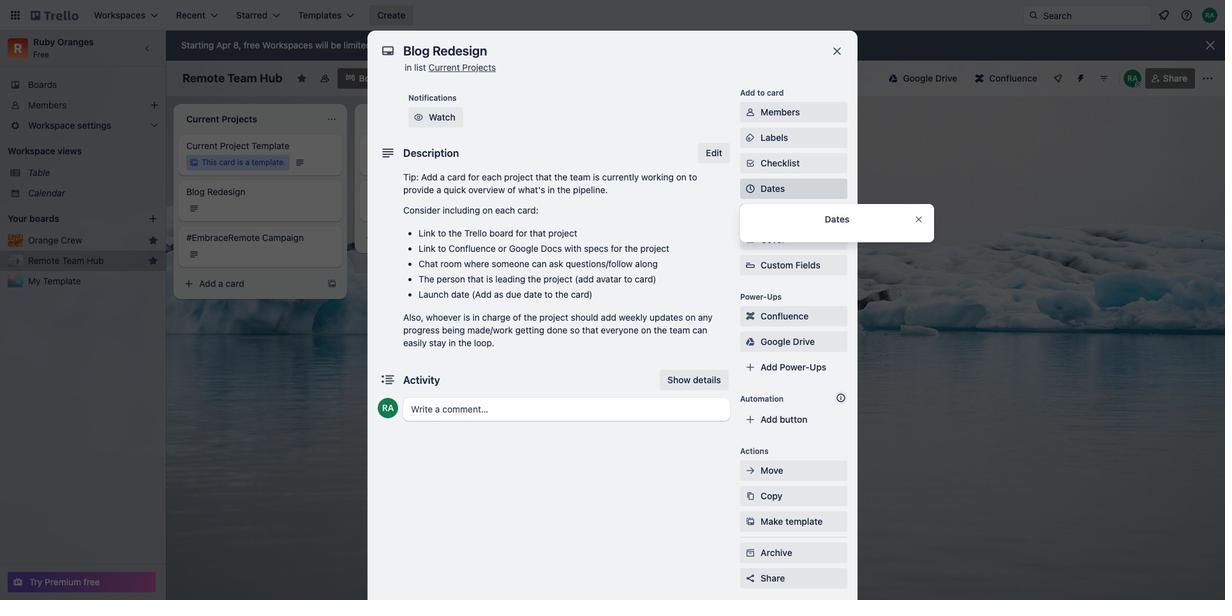 Task type: describe. For each thing, give the bounding box(es) containing it.
on inside tip: add a card for each project that the team is currently working on to provide a quick overview of what's in the pipeline.
[[677, 172, 687, 183]]

more
[[481, 40, 502, 50]]

link to the trello board for that project link to confluence or google docs with specs for the project chat room where someone can ask questions/follow along the person that is leading the project (add avatar to card) launch date (add as due date to the card)
[[419, 228, 670, 300]]

trello
[[465, 228, 487, 239]]

add a card button for launch
[[360, 228, 501, 248]]

blog redesign
[[186, 186, 246, 197]]

1 horizontal spatial google
[[761, 337, 791, 347]]

confluence inside link to the trello board for that project link to confluence or google docs with specs for the project chat room where someone can ask questions/follow along the person that is leading the project (add avatar to card) launch date (add as due date to the card)
[[449, 243, 496, 254]]

sm image for cover
[[745, 234, 757, 246]]

ebook
[[368, 186, 394, 197]]

try
[[29, 577, 42, 588]]

workspace navigation collapse icon image
[[139, 40, 157, 57]]

as
[[494, 289, 504, 300]]

automation
[[741, 395, 784, 404]]

2 link from the top
[[419, 243, 436, 254]]

in up made/work
[[473, 312, 480, 323]]

0 vertical spatial ups
[[767, 292, 782, 302]]

close popover image
[[914, 215, 925, 225]]

apr
[[216, 40, 231, 50]]

sm image for archive
[[745, 547, 757, 560]]

add power-ups
[[761, 362, 827, 373]]

Search field
[[1040, 6, 1151, 25]]

1 horizontal spatial current
[[429, 62, 460, 73]]

add inside tip: add a card for each project that the team is currently working on to provide a quick overview of what's in the pipeline.
[[421, 172, 438, 183]]

google inside link to the trello board for that project link to confluence or google docs with specs for the project chat room where someone can ask questions/follow along the person that is leading the project (add avatar to card) launch date (add as due date to the card)
[[509, 243, 539, 254]]

on down overview at the top left of the page
[[483, 205, 493, 216]]

card up labels
[[767, 88, 784, 98]]

0 horizontal spatial power-
[[741, 292, 767, 302]]

project
[[220, 140, 249, 151]]

can inside "also, whoever is in charge of the project should add weekly updates on any progress being made/work getting done so that everyone on the team can easily stay in the loop."
[[693, 325, 708, 336]]

show menu image
[[1202, 72, 1215, 85]]

can inside link to the trello board for that project link to confluence or google docs with specs for the project chat room where someone can ask questions/follow along the person that is leading the project (add avatar to card) launch date (add as due date to the card)
[[532, 259, 547, 269]]

1 horizontal spatial members
[[761, 107, 801, 117]]

0 horizontal spatial drive
[[793, 337, 815, 347]]

the up along
[[625, 243, 638, 254]]

boards
[[28, 79, 57, 90]]

blog redesign link
[[186, 186, 335, 199]]

2 date from the left
[[524, 289, 542, 300]]

list
[[414, 62, 426, 73]]

also, whoever is in charge of the project should add weekly updates on any progress being made/work getting done so that everyone on the team can easily stay in the loop.
[[404, 312, 713, 349]]

move link
[[741, 461, 848, 481]]

the up getting
[[524, 312, 537, 323]]

hub inside button
[[87, 255, 104, 266]]

free inside try premium free button
[[84, 577, 100, 588]]

overview
[[469, 185, 505, 195]]

1 date from the left
[[451, 289, 470, 300]]

team inside remote team hub text box
[[228, 72, 257, 85]]

table link
[[28, 167, 158, 179]]

1 vertical spatial dates
[[825, 214, 850, 225]]

remote team hub inside remote team hub button
[[28, 255, 104, 266]]

questions/follow
[[566, 259, 633, 269]]

consider including on each card:
[[404, 205, 539, 216]]

search image
[[1029, 10, 1040, 20]]

2 vertical spatial for
[[611, 243, 623, 254]]

1 vertical spatial each
[[496, 205, 515, 216]]

that up docs
[[530, 228, 546, 239]]

make
[[761, 517, 784, 527]]

ebook campaign
[[368, 186, 438, 197]]

confluence inside button
[[990, 73, 1038, 84]]

including
[[443, 205, 480, 216]]

workspaces
[[263, 40, 313, 50]]

getting
[[516, 325, 545, 336]]

views
[[58, 146, 82, 156]]

in left the list
[[405, 62, 412, 73]]

make template
[[761, 517, 823, 527]]

add
[[601, 312, 617, 323]]

updates
[[650, 312, 683, 323]]

show
[[668, 375, 691, 386]]

collaborators.
[[397, 40, 453, 50]]

launch inside nordic launch 'link'
[[398, 140, 428, 151]]

workspace views
[[8, 146, 82, 156]]

will
[[315, 40, 329, 50]]

Write a comment text field
[[404, 398, 730, 421]]

everyone
[[601, 325, 639, 336]]

is inside tip: add a card for each project that the team is currently working on to provide a quick overview of what's in the pipeline.
[[593, 172, 600, 183]]

0 horizontal spatial members link
[[0, 95, 166, 116]]

on left any
[[686, 312, 696, 323]]

1 vertical spatial template
[[43, 276, 81, 287]]

nordic launch link
[[368, 140, 516, 153]]

custom fields
[[761, 260, 821, 271]]

create
[[378, 10, 406, 20]]

fields
[[796, 260, 821, 271]]

#embraceremote
[[186, 232, 260, 243]]

pipeline.
[[573, 185, 608, 195]]

description
[[404, 148, 459, 159]]

remote inside text box
[[183, 72, 225, 85]]

ruby
[[33, 36, 55, 47]]

the down ask
[[556, 289, 569, 300]]

button
[[780, 414, 808, 425]]

to inside tip: add a card for each project that the team is currently working on to provide a quick overview of what's in the pipeline.
[[689, 172, 698, 183]]

quick
[[444, 185, 466, 195]]

premium
[[45, 577, 81, 588]]

remote inside button
[[28, 255, 60, 266]]

free
[[33, 50, 49, 59]]

that down where
[[468, 274, 484, 285]]

your boards
[[8, 213, 59, 224]]

being
[[442, 325, 465, 336]]

starred icon image for remote team hub
[[148, 256, 158, 266]]

also,
[[404, 312, 424, 323]]

for inside tip: add a card for each project that the team is currently working on to provide a quick overview of what's in the pipeline.
[[468, 172, 480, 183]]

your
[[8, 213, 27, 224]]

custom fields button
[[741, 259, 848, 272]]

card down #embraceremote campaign
[[226, 278, 245, 289]]

drive inside button
[[936, 73, 958, 84]]

project down ask
[[544, 274, 573, 285]]

learn more about collaborator limits link
[[456, 40, 604, 50]]

add power-ups link
[[741, 358, 848, 378]]

your boards with 3 items element
[[8, 211, 129, 227]]

a left quick
[[437, 185, 442, 195]]

0 horizontal spatial share button
[[741, 569, 848, 589]]

what's
[[519, 185, 546, 195]]

power ups image
[[1053, 73, 1064, 84]]

edit button
[[699, 143, 730, 163]]

checklist
[[761, 158, 800, 169]]

move
[[761, 465, 784, 476]]

template.
[[252, 158, 286, 167]]

provide
[[404, 185, 434, 195]]

is inside "also, whoever is in charge of the project should add weekly updates on any progress being made/work getting done so that everyone on the team can easily stay in the loop."
[[464, 312, 470, 323]]

orange
[[28, 235, 59, 246]]

table
[[28, 167, 50, 178]]

card right this
[[219, 158, 235, 167]]

made/work
[[468, 325, 513, 336]]

edit
[[706, 148, 723, 158]]

project inside "also, whoever is in charge of the project should add weekly updates on any progress being made/work getting done so that everyone on the team can easily stay in the loop."
[[540, 312, 569, 323]]

create from template… image for nordic launch
[[508, 233, 518, 243]]

add to card
[[741, 88, 784, 98]]

due
[[506, 289, 522, 300]]

dates inside dates button
[[761, 183, 786, 194]]

campaign for ebook campaign
[[396, 186, 438, 197]]

sm image for copy
[[745, 490, 757, 503]]

watch button
[[409, 107, 463, 128]]

0 horizontal spatial google drive
[[761, 337, 815, 347]]

team inside remote team hub button
[[62, 255, 84, 266]]

current project template link
[[186, 140, 335, 153]]

launch inside link to the trello board for that project link to confluence or google docs with specs for the project chat room where someone can ask questions/follow along the person that is leading the project (add avatar to card) launch date (add as due date to the card)
[[419, 289, 449, 300]]

card down consider
[[407, 232, 426, 243]]

the left "pipeline."
[[558, 185, 571, 195]]

0 vertical spatial share button
[[1146, 68, 1196, 89]]

google drive inside button
[[904, 73, 958, 84]]

along
[[636, 259, 658, 269]]

to down the 'including'
[[438, 228, 447, 239]]

project up along
[[641, 243, 670, 254]]

template inside 'link'
[[252, 140, 290, 151]]

my
[[28, 276, 41, 287]]

my template
[[28, 276, 81, 287]]

avatar
[[597, 274, 622, 285]]

Board name text field
[[176, 68, 289, 89]]

weekly
[[619, 312, 648, 323]]

nordic
[[368, 140, 395, 151]]



Task type: vqa. For each thing, say whether or not it's contained in the screenshot.
read
no



Task type: locate. For each thing, give the bounding box(es) containing it.
share button left show menu image
[[1146, 68, 1196, 89]]

to left 10
[[374, 40, 382, 50]]

team down crew
[[62, 255, 84, 266]]

ruby anderson (rubyanderson7) image
[[1203, 8, 1218, 23], [378, 398, 398, 419]]

project up with
[[549, 228, 578, 239]]

1 horizontal spatial card)
[[635, 274, 657, 285]]

None text field
[[397, 40, 819, 63]]

sm image down power-ups
[[745, 310, 757, 323]]

sm image inside cover link
[[745, 234, 757, 246]]

create from template… image for current project template
[[327, 279, 337, 289]]

1 horizontal spatial hub
[[260, 72, 283, 85]]

leading
[[496, 274, 526, 285]]

power- down custom at the top of page
[[741, 292, 767, 302]]

primary element
[[0, 0, 1226, 31]]

a
[[245, 158, 250, 167], [440, 172, 445, 183], [437, 185, 442, 195], [400, 232, 405, 243], [218, 278, 223, 289]]

sm image for move
[[745, 465, 757, 478]]

share
[[1164, 73, 1188, 84], [761, 573, 786, 584]]

remote down starting in the left of the page
[[183, 72, 225, 85]]

1 vertical spatial can
[[693, 325, 708, 336]]

0 horizontal spatial google
[[509, 243, 539, 254]]

2 vertical spatial sm image
[[745, 465, 757, 478]]

1 vertical spatial add a card
[[199, 278, 245, 289]]

2 horizontal spatial for
[[611, 243, 623, 254]]

link up 'chat'
[[419, 243, 436, 254]]

0 horizontal spatial ruby anderson (rubyanderson7) image
[[378, 398, 398, 419]]

sm image for confluence
[[745, 310, 757, 323]]

to down ask
[[545, 289, 553, 300]]

sm image left archive
[[745, 547, 757, 560]]

1 link from the top
[[419, 228, 436, 239]]

date down person
[[451, 289, 470, 300]]

0 vertical spatial google drive
[[904, 73, 958, 84]]

stay
[[429, 338, 447, 349]]

2 sm image from the top
[[745, 310, 757, 323]]

share button
[[1146, 68, 1196, 89], [741, 569, 848, 589]]

sm image left the cover
[[745, 234, 757, 246]]

1 vertical spatial share
[[761, 573, 786, 584]]

0 vertical spatial dates
[[761, 183, 786, 194]]

a down current project template
[[245, 158, 250, 167]]

1 horizontal spatial remote team hub
[[183, 72, 283, 85]]

in
[[405, 62, 412, 73], [548, 185, 555, 195], [473, 312, 480, 323], [449, 338, 456, 349]]

0 notifications image
[[1157, 8, 1172, 23]]

template up template.
[[252, 140, 290, 151]]

power-ups
[[741, 292, 782, 302]]

is up being
[[464, 312, 470, 323]]

1 vertical spatial create from template… image
[[327, 279, 337, 289]]

orange crew button
[[28, 234, 143, 247]]

0 horizontal spatial current
[[186, 140, 218, 151]]

sm image for make template
[[745, 516, 757, 529]]

oranges
[[57, 36, 94, 47]]

sm image
[[745, 234, 757, 246], [745, 310, 757, 323], [745, 465, 757, 478]]

remote team hub inside remote team hub text box
[[183, 72, 283, 85]]

card inside tip: add a card for each project that the team is currently working on to provide a quick overview of what's in the pipeline.
[[448, 172, 466, 183]]

to
[[374, 40, 382, 50], [758, 88, 765, 98], [689, 172, 698, 183], [438, 228, 447, 239], [438, 243, 447, 254], [624, 274, 633, 285], [545, 289, 553, 300]]

in right the what's
[[548, 185, 555, 195]]

0 vertical spatial starred icon image
[[148, 236, 158, 246]]

team down 8,
[[228, 72, 257, 85]]

is inside link to the trello board for that project link to confluence or google docs with specs for the project chat room where someone can ask questions/follow along the person that is leading the project (add avatar to card) launch date (add as due date to the card)
[[487, 274, 493, 285]]

1 vertical spatial power-
[[780, 362, 810, 373]]

cover
[[761, 234, 786, 245]]

details
[[693, 375, 722, 386]]

1 vertical spatial google drive
[[761, 337, 815, 347]]

link
[[419, 228, 436, 239], [419, 243, 436, 254]]

hub inside text box
[[260, 72, 283, 85]]

that inside "also, whoever is in charge of the project should add weekly updates on any progress being made/work getting done so that everyone on the team can easily stay in the loop."
[[583, 325, 599, 336]]

notifications
[[409, 93, 457, 103]]

of inside tip: add a card for each project that the team is currently working on to provide a quick overview of what's in the pipeline.
[[508, 185, 516, 195]]

google drive button
[[882, 68, 966, 89]]

1 horizontal spatial drive
[[936, 73, 958, 84]]

remote
[[183, 72, 225, 85], [28, 255, 60, 266]]

copy link
[[741, 487, 848, 507]]

0 vertical spatial of
[[508, 185, 516, 195]]

create button
[[370, 5, 413, 26]]

0 horizontal spatial team
[[570, 172, 591, 183]]

ruby oranges free
[[33, 36, 94, 59]]

learn
[[456, 40, 479, 50]]

sm image inside archive link
[[745, 547, 757, 560]]

1 horizontal spatial confluence
[[761, 311, 809, 322]]

(add
[[472, 289, 492, 300]]

of inside "also, whoever is in charge of the project should add weekly updates on any progress being made/work getting done so that everyone on the team can easily stay in the loop."
[[513, 312, 522, 323]]

free right 8,
[[244, 40, 260, 50]]

1 horizontal spatial add a card
[[381, 232, 426, 243]]

members up labels
[[761, 107, 801, 117]]

ups up add button 'button'
[[810, 362, 827, 373]]

3 sm image from the top
[[745, 465, 757, 478]]

0 vertical spatial add a card button
[[360, 228, 501, 248]]

0 horizontal spatial team
[[62, 255, 84, 266]]

that down should
[[583, 325, 599, 336]]

to right avatar
[[624, 274, 633, 285]]

custom
[[761, 260, 794, 271]]

in inside tip: add a card for each project that the team is currently working on to provide a quick overview of what's in the pipeline.
[[548, 185, 555, 195]]

1 vertical spatial add a card button
[[179, 274, 319, 294]]

campaign down tip:
[[396, 186, 438, 197]]

of up getting
[[513, 312, 522, 323]]

projects
[[463, 62, 496, 73]]

1 vertical spatial remote
[[28, 255, 60, 266]]

1 vertical spatial campaign
[[262, 232, 304, 243]]

sm image for members
[[745, 106, 757, 119]]

launch right nordic
[[398, 140, 428, 151]]

members link up labels link
[[741, 102, 848, 123]]

a down consider
[[400, 232, 405, 243]]

sm image down power-ups
[[745, 336, 757, 349]]

add a card button
[[360, 228, 501, 248], [179, 274, 319, 294]]

members link
[[0, 95, 166, 116], [741, 102, 848, 123]]

progress
[[404, 325, 440, 336]]

sm image inside 'copy' link
[[745, 490, 757, 503]]

1 vertical spatial remote team hub
[[28, 255, 104, 266]]

activity
[[404, 375, 440, 386]]

with
[[565, 243, 582, 254]]

can down any
[[693, 325, 708, 336]]

1 horizontal spatial can
[[693, 325, 708, 336]]

hub left star or unstar board image
[[260, 72, 283, 85]]

1 vertical spatial share button
[[741, 569, 848, 589]]

0 horizontal spatial members
[[28, 100, 67, 110]]

campaign down blog redesign link
[[262, 232, 304, 243]]

team inside tip: add a card for each project that the team is currently working on to provide a quick overview of what's in the pipeline.
[[570, 172, 591, 183]]

1 horizontal spatial members link
[[741, 102, 848, 123]]

open information menu image
[[1181, 9, 1194, 22]]

orange crew
[[28, 235, 82, 246]]

1 starred icon image from the top
[[148, 236, 158, 246]]

link down consider
[[419, 228, 436, 239]]

1 vertical spatial free
[[84, 577, 100, 588]]

drive up add power-ups
[[793, 337, 815, 347]]

limits
[[583, 40, 604, 50]]

1 vertical spatial of
[[513, 312, 522, 323]]

sm image left labels
[[745, 132, 757, 144]]

0 vertical spatial launch
[[398, 140, 428, 151]]

sm image inside make template link
[[745, 516, 757, 529]]

show details
[[668, 375, 722, 386]]

card up quick
[[448, 172, 466, 183]]

1 horizontal spatial template
[[252, 140, 290, 151]]

0 vertical spatial each
[[482, 172, 502, 183]]

ups down custom at the top of page
[[767, 292, 782, 302]]

sm image down actions
[[745, 465, 757, 478]]

members down boards
[[28, 100, 67, 110]]

the left trello
[[449, 228, 462, 239]]

star or unstar board image
[[297, 73, 307, 84]]

try premium free
[[29, 577, 100, 588]]

current project template
[[186, 140, 290, 151]]

board link
[[338, 68, 392, 89]]

0 vertical spatial campaign
[[396, 186, 438, 197]]

starred icon image for orange crew
[[148, 236, 158, 246]]

add
[[741, 88, 756, 98], [421, 172, 438, 183], [381, 232, 397, 243], [199, 278, 216, 289], [761, 362, 778, 373], [761, 414, 778, 425]]

1 vertical spatial google
[[509, 243, 539, 254]]

add a card button for project
[[179, 274, 319, 294]]

free right 'premium'
[[84, 577, 100, 588]]

1 horizontal spatial share
[[1164, 73, 1188, 84]]

docs
[[541, 243, 562, 254]]

1 vertical spatial sm image
[[745, 310, 757, 323]]

sm image inside the watch button
[[412, 111, 425, 124]]

in down being
[[449, 338, 456, 349]]

share left show menu image
[[1164, 73, 1188, 84]]

or
[[498, 243, 507, 254]]

0 horizontal spatial can
[[532, 259, 547, 269]]

0 vertical spatial confluence
[[990, 73, 1038, 84]]

0 horizontal spatial free
[[84, 577, 100, 588]]

#embraceremote campaign link
[[186, 232, 335, 245]]

team down updates
[[670, 325, 691, 336]]

the down updates
[[654, 325, 668, 336]]

1 vertical spatial team
[[62, 255, 84, 266]]

workspace
[[8, 146, 55, 156]]

the
[[419, 274, 435, 285]]

that up the what's
[[536, 172, 552, 183]]

sm image down add to card
[[745, 106, 757, 119]]

1 vertical spatial ups
[[810, 362, 827, 373]]

0 vertical spatial team
[[570, 172, 591, 183]]

this card is a template.
[[202, 158, 286, 167]]

charge
[[482, 312, 511, 323]]

0 horizontal spatial create from template… image
[[327, 279, 337, 289]]

team inside "also, whoever is in charge of the project should add weekly updates on any progress being made/work getting done so that everyone on the team can easily stay in the loop."
[[670, 325, 691, 336]]

to right working
[[689, 172, 698, 183]]

working
[[642, 172, 674, 183]]

of left the what's
[[508, 185, 516, 195]]

1 horizontal spatial for
[[516, 228, 528, 239]]

on right working
[[677, 172, 687, 183]]

template
[[786, 517, 823, 527]]

for right "specs"
[[611, 243, 623, 254]]

launch
[[398, 140, 428, 151], [419, 289, 449, 300]]

1 horizontal spatial team
[[228, 72, 257, 85]]

the right leading
[[528, 274, 542, 285]]

to up labels
[[758, 88, 765, 98]]

about
[[505, 40, 528, 50]]

person
[[437, 274, 466, 285]]

1 horizontal spatial share button
[[1146, 68, 1196, 89]]

1 horizontal spatial remote
[[183, 72, 225, 85]]

remote team hub button
[[28, 255, 143, 268]]

hub up my template link
[[87, 255, 104, 266]]

1 horizontal spatial date
[[524, 289, 542, 300]]

1 horizontal spatial ruby anderson (rubyanderson7) image
[[1203, 8, 1218, 23]]

campaign inside "link"
[[262, 232, 304, 243]]

card) down along
[[635, 274, 657, 285]]

card) down (add
[[571, 289, 593, 300]]

that inside tip: add a card for each project that the team is currently working on to provide a quick overview of what's in the pipeline.
[[536, 172, 552, 183]]

team up "pipeline."
[[570, 172, 591, 183]]

consider
[[404, 205, 441, 216]]

2 horizontal spatial confluence
[[990, 73, 1038, 84]]

0 horizontal spatial card)
[[571, 289, 593, 300]]

add a card for project
[[199, 278, 245, 289]]

add button
[[761, 414, 808, 425]]

campaign for #embraceremote campaign
[[262, 232, 304, 243]]

0 vertical spatial ruby anderson (rubyanderson7) image
[[1203, 8, 1218, 23]]

on down weekly
[[641, 325, 652, 336]]

power- up the automation
[[780, 362, 810, 373]]

1 horizontal spatial campaign
[[396, 186, 438, 197]]

confluence left power ups image
[[990, 73, 1038, 84]]

current up this
[[186, 140, 218, 151]]

add board image
[[148, 214, 158, 224]]

sm image left watch
[[412, 111, 425, 124]]

a down #embraceremote
[[218, 278, 223, 289]]

2 vertical spatial google
[[761, 337, 791, 347]]

sm image
[[745, 106, 757, 119], [412, 111, 425, 124], [745, 132, 757, 144], [745, 336, 757, 349], [745, 490, 757, 503], [745, 516, 757, 529], [745, 547, 757, 560]]

0 vertical spatial share
[[1164, 73, 1188, 84]]

ask
[[549, 259, 564, 269]]

watch
[[429, 112, 456, 123]]

project up the what's
[[505, 172, 534, 183]]

0 horizontal spatial ups
[[767, 292, 782, 302]]

template right my
[[43, 276, 81, 287]]

0 vertical spatial can
[[532, 259, 547, 269]]

sm image for google drive
[[745, 336, 757, 349]]

project inside tip: add a card for each project that the team is currently working on to provide a quick overview of what's in the pipeline.
[[505, 172, 534, 183]]

0 vertical spatial card)
[[635, 274, 657, 285]]

ups inside the add power-ups link
[[810, 362, 827, 373]]

sm image inside labels link
[[745, 132, 757, 144]]

launch down the
[[419, 289, 449, 300]]

crew
[[61, 235, 82, 246]]

0 vertical spatial hub
[[260, 72, 283, 85]]

1 vertical spatial ruby anderson (rubyanderson7) image
[[378, 398, 398, 419]]

workspace visible image
[[320, 73, 330, 84]]

add a card for launch
[[381, 232, 426, 243]]

0 horizontal spatial remote
[[28, 255, 60, 266]]

current right the list
[[429, 62, 460, 73]]

1 vertical spatial launch
[[419, 289, 449, 300]]

#embraceremote campaign
[[186, 232, 304, 243]]

blog
[[186, 186, 205, 197]]

1 vertical spatial current
[[186, 140, 218, 151]]

0 horizontal spatial confluence
[[449, 243, 496, 254]]

0 vertical spatial template
[[252, 140, 290, 151]]

card:
[[518, 205, 539, 216]]

the down being
[[459, 338, 472, 349]]

can left ask
[[532, 259, 547, 269]]

power- inside the add power-ups link
[[780, 362, 810, 373]]

0 horizontal spatial hub
[[87, 255, 104, 266]]

easily
[[404, 338, 427, 349]]

0 horizontal spatial for
[[468, 172, 480, 183]]

0 vertical spatial drive
[[936, 73, 958, 84]]

sm image left the make
[[745, 516, 757, 529]]

0 horizontal spatial date
[[451, 289, 470, 300]]

google inside button
[[904, 73, 934, 84]]

1 horizontal spatial power-
[[780, 362, 810, 373]]

add a card down consider
[[381, 232, 426, 243]]

add inside 'button'
[[761, 414, 778, 425]]

0 horizontal spatial share
[[761, 573, 786, 584]]

1 horizontal spatial team
[[670, 325, 691, 336]]

each up overview at the top left of the page
[[482, 172, 502, 183]]

2 vertical spatial confluence
[[761, 311, 809, 322]]

for right board
[[516, 228, 528, 239]]

each inside tip: add a card for each project that the team is currently working on to provide a quick overview of what's in the pipeline.
[[482, 172, 502, 183]]

1 vertical spatial starred icon image
[[148, 256, 158, 266]]

redesign
[[207, 186, 246, 197]]

project
[[505, 172, 534, 183], [549, 228, 578, 239], [641, 243, 670, 254], [544, 274, 573, 285], [540, 312, 569, 323]]

add a card
[[381, 232, 426, 243], [199, 278, 245, 289]]

remote down orange
[[28, 255, 60, 266]]

sm image for labels
[[745, 132, 757, 144]]

0 vertical spatial google
[[904, 73, 934, 84]]

hub
[[260, 72, 283, 85], [87, 255, 104, 266]]

archive link
[[741, 543, 848, 564]]

10
[[385, 40, 394, 50]]

project up done
[[540, 312, 569, 323]]

1 horizontal spatial dates
[[825, 214, 850, 225]]

sm image inside move link
[[745, 465, 757, 478]]

calendar link
[[28, 187, 158, 200]]

tip: add a card for each project that the team is currently working on to provide a quick overview of what's in the pipeline.
[[404, 172, 698, 195]]

r link
[[8, 38, 28, 59]]

1 vertical spatial team
[[670, 325, 691, 336]]

limited
[[344, 40, 372, 50]]

0 horizontal spatial campaign
[[262, 232, 304, 243]]

to up room
[[438, 243, 447, 254]]

create from template… image
[[508, 233, 518, 243], [327, 279, 337, 289]]

sm image for watch
[[412, 111, 425, 124]]

is down current project template
[[237, 158, 243, 167]]

the left currently
[[555, 172, 568, 183]]

0 vertical spatial current
[[429, 62, 460, 73]]

in list current projects
[[405, 62, 496, 73]]

the
[[555, 172, 568, 183], [558, 185, 571, 195], [449, 228, 462, 239], [625, 243, 638, 254], [528, 274, 542, 285], [556, 289, 569, 300], [524, 312, 537, 323], [654, 325, 668, 336], [459, 338, 472, 349]]

2 starred icon image from the top
[[148, 256, 158, 266]]

1 horizontal spatial ups
[[810, 362, 827, 373]]

1 sm image from the top
[[745, 234, 757, 246]]

board
[[359, 73, 384, 84]]

dates button
[[741, 179, 848, 199]]

share down archive
[[761, 573, 786, 584]]

1 vertical spatial drive
[[793, 337, 815, 347]]

checklist button
[[741, 153, 848, 174]]

for up overview at the top left of the page
[[468, 172, 480, 183]]

labels
[[761, 132, 789, 143]]

remote team hub down 8,
[[183, 72, 283, 85]]

dates down checklist
[[761, 183, 786, 194]]

0 horizontal spatial remote team hub
[[28, 255, 104, 266]]

a up ebook campaign link
[[440, 172, 445, 183]]

each left card: in the left top of the page
[[496, 205, 515, 216]]

should
[[571, 312, 599, 323]]

starred icon image
[[148, 236, 158, 246], [148, 256, 158, 266]]

1 vertical spatial for
[[516, 228, 528, 239]]

done
[[547, 325, 568, 336]]

ruby oranges link
[[33, 36, 94, 47]]

current inside 'link'
[[186, 140, 218, 151]]

ruby anderson (rubyanderson7) image
[[1124, 70, 1142, 87]]

sm image left the copy
[[745, 490, 757, 503]]

cover link
[[741, 230, 848, 250]]

is up "pipeline."
[[593, 172, 600, 183]]

starting
[[181, 40, 214, 50]]

1 horizontal spatial add a card button
[[360, 228, 501, 248]]

0 vertical spatial free
[[244, 40, 260, 50]]

1 vertical spatial confluence
[[449, 243, 496, 254]]



